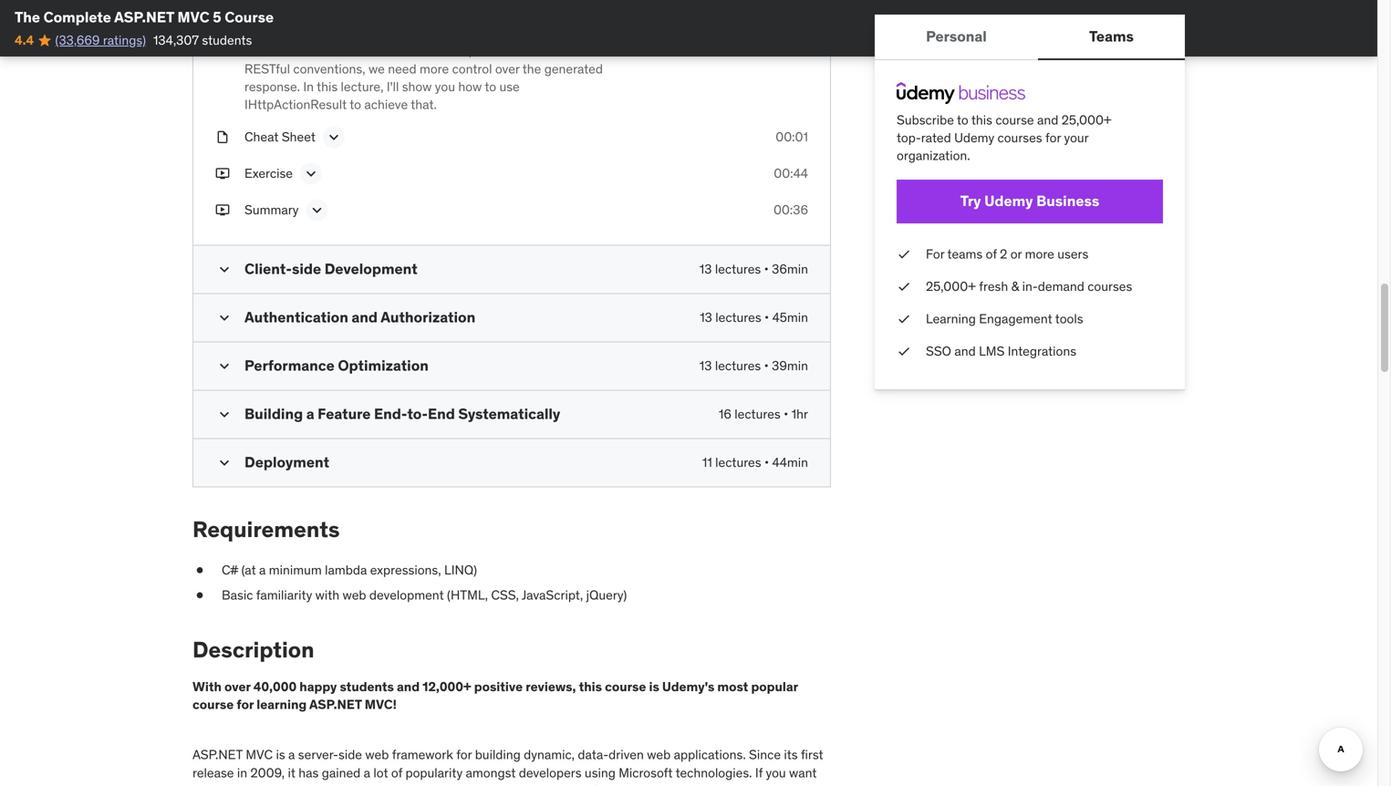 Task type: vqa. For each thing, say whether or not it's contained in the screenshot.
OTHER
no



Task type: describe. For each thing, give the bounding box(es) containing it.
summary
[[244, 202, 299, 218]]

authentication
[[244, 308, 348, 327]]

12,000+
[[422, 679, 471, 695]]

lectures right 11
[[715, 454, 761, 471]]

control
[[452, 61, 492, 77]]

1 vertical spatial more
[[1025, 246, 1054, 262]]

13 lectures • 39min
[[699, 358, 808, 374]]

to inside asp.net mvc is a server-side web framework for building dynamic, data-driven web applications. since its first release in 2009, it has gained a lot of popularity amongst developers using microsoft technologies. if you want to get employed as a web developer at a company that utilizes microsoft technologies, you need
[[192, 783, 204, 786]]

in
[[237, 765, 247, 781]]

performance
[[244, 356, 335, 375]]

business
[[1036, 192, 1099, 210]]

1hr
[[791, 406, 808, 422]]

00:01
[[776, 129, 808, 145]]

1 vertical spatial udemy
[[984, 192, 1033, 210]]

1 vertical spatial microsoft
[[548, 783, 602, 786]]

xsmall image for 25,000+ fresh & in-demand courses
[[897, 278, 911, 296]]

ratings)
[[103, 32, 146, 48]]

the complete asp.net mvc 5 course
[[15, 8, 274, 26]]

udemy business image
[[897, 82, 1025, 104]]

feature
[[318, 405, 371, 423]]

0 horizontal spatial course
[[192, 696, 234, 713]]

mvc inside asp.net mvc is a server-side web framework for building dynamic, data-driven web applications. since its first release in 2009, it has gained a lot of popularity amongst developers using microsoft technologies. if you want to get employed as a web developer at a company that utilizes microsoft technologies, you need
[[246, 747, 273, 763]]

at
[[400, 783, 411, 786]]

client-
[[244, 260, 292, 278]]

need inside the while we can simply return types like customer or ienumerable<customer> from our apis, to better confirm with restful conventions, we need more control over the generated response. in this lecture, i'll show you how to use ihttpactionresult to achieve that.
[[388, 61, 416, 77]]

11
[[702, 454, 712, 471]]

134,307
[[153, 32, 199, 48]]

asp.net inside asp.net mvc is a server-side web framework for building dynamic, data-driven web applications. since its first release in 2009, it has gained a lot of popularity amongst developers using microsoft technologies. if you want to get employed as a web developer at a company that utilizes microsoft technologies, you need
[[192, 747, 243, 763]]

using
[[585, 765, 616, 781]]

need inside asp.net mvc is a server-side web framework for building dynamic, data-driven web applications. since its first release in 2009, it has gained a lot of popularity amongst developers using microsoft technologies. if you want to get employed as a web developer at a company that utilizes microsoft technologies, you need
[[708, 783, 736, 786]]

course inside subscribe to this course and 25,000+ top‑rated udemy courses for your organization.
[[995, 112, 1034, 128]]

in-
[[1022, 278, 1038, 295]]

to inside subscribe to this course and 25,000+ top‑rated udemy courses for your organization.
[[957, 112, 968, 128]]

since
[[749, 747, 781, 763]]

integrations
[[1008, 343, 1076, 359]]

small image for client-
[[215, 261, 234, 279]]

developers
[[519, 765, 582, 781]]

tab list containing personal
[[875, 15, 1185, 60]]

xsmall image left sso at the right top
[[897, 343, 911, 360]]

for inside with over 40,000 happy students and 12,000+ positive reviews, this course is udemy's most popular course for learning asp.net mvc!
[[237, 696, 254, 713]]

cheat
[[244, 129, 279, 145]]

• left 44min at the right of the page
[[764, 454, 769, 471]]

c# (at a minimum lambda expressions, linq)
[[222, 562, 477, 578]]

can
[[299, 25, 319, 41]]

amongst
[[466, 765, 516, 781]]

performance optimization
[[244, 356, 429, 375]]

its
[[784, 747, 798, 763]]

• for feature
[[784, 406, 788, 422]]

dynamic,
[[524, 747, 575, 763]]

achieve
[[364, 96, 408, 113]]

try
[[960, 192, 981, 210]]

0 vertical spatial of
[[986, 246, 997, 262]]

xsmall image for learning engagement tools
[[897, 310, 911, 328]]

xsmall image up students
[[215, 0, 230, 13]]

optimization
[[338, 356, 429, 375]]

linq)
[[444, 562, 477, 578]]

try udemy business link
[[897, 179, 1163, 223]]

employed
[[229, 783, 285, 786]]

and inside subscribe to this course and 25,000+ top‑rated udemy courses for your organization.
[[1037, 112, 1058, 128]]

complete
[[43, 8, 111, 26]]

if
[[755, 765, 763, 781]]

and right sso at the right top
[[954, 343, 976, 359]]

want
[[789, 765, 817, 781]]

requirements
[[192, 516, 340, 543]]

customer
[[457, 25, 513, 41]]

1 vertical spatial you
[[766, 765, 786, 781]]

asp.net mvc is a server-side web framework for building dynamic, data-driven web applications. since its first release in 2009, it has gained a lot of popularity amongst developers using microsoft technologies. if you want to get employed as a web developer at a company that utilizes microsoft technologies, you need 
[[192, 747, 823, 786]]

personal button
[[875, 15, 1038, 58]]

lms
[[979, 343, 1005, 359]]

2
[[1000, 246, 1007, 262]]

show lecture description image for exercise
[[302, 165, 320, 183]]

for teams of 2 or more users
[[926, 246, 1088, 262]]

1 vertical spatial with
[[315, 587, 339, 603]]

data-
[[578, 747, 609, 763]]

company
[[424, 783, 476, 786]]

xsmall image left "summary"
[[215, 201, 230, 219]]

a right at
[[414, 783, 421, 786]]

use
[[499, 78, 520, 95]]

0 horizontal spatial we
[[279, 25, 296, 41]]

fresh
[[979, 278, 1008, 295]]

2009,
[[250, 765, 285, 781]]

to down lecture,
[[350, 96, 361, 113]]

development
[[369, 587, 444, 603]]

(33,669
[[55, 32, 100, 48]]

the
[[522, 61, 541, 77]]

organization.
[[897, 147, 970, 164]]

show lecture description image
[[308, 201, 326, 220]]

• for development
[[764, 261, 769, 277]]

(at
[[241, 562, 256, 578]]

lot
[[373, 765, 388, 781]]

45min
[[772, 309, 808, 326]]

13 lectures • 45min
[[700, 309, 808, 326]]

positive
[[474, 679, 523, 695]]

lectures up 16
[[715, 358, 761, 374]]

subscribe to this course and 25,000+ top‑rated udemy courses for your organization.
[[897, 112, 1112, 164]]

it
[[288, 765, 295, 781]]

a right (at
[[259, 562, 266, 578]]

developer
[[341, 783, 397, 786]]

39min
[[772, 358, 808, 374]]

familiarity
[[256, 587, 312, 603]]

small image for authentication
[[215, 309, 234, 327]]

udemy's
[[662, 679, 714, 695]]

xsmall image left exercise
[[215, 165, 230, 183]]

for
[[926, 246, 944, 262]]

for inside subscribe to this course and 25,000+ top‑rated udemy courses for your organization.
[[1045, 130, 1061, 146]]

jquery)
[[586, 587, 627, 603]]

tools
[[1055, 311, 1083, 327]]

over inside the while we can simply return types like customer or ienumerable<customer> from our apis, to better confirm with restful conventions, we need more control over the generated response. in this lecture, i'll show you how to use ihttpactionresult to achieve that.
[[495, 61, 520, 77]]

44min
[[772, 454, 808, 471]]

more inside the while we can simply return types like customer or ienumerable<customer> from our apis, to better confirm with restful conventions, we need more control over the generated response. in this lecture, i'll show you how to use ihttpactionresult to achieve that.
[[420, 61, 449, 77]]

1 horizontal spatial microsoft
[[619, 765, 673, 781]]

134,307 students
[[153, 32, 252, 48]]

systematically
[[458, 405, 560, 423]]



Task type: locate. For each thing, give the bounding box(es) containing it.
0 vertical spatial with
[[574, 43, 598, 59]]

deployment
[[244, 453, 329, 472]]

course down with
[[192, 696, 234, 713]]

utilizes
[[505, 783, 545, 786]]

xsmall image left learning
[[897, 310, 911, 328]]

try udemy business
[[960, 192, 1099, 210]]

udemy inside subscribe to this course and 25,000+ top‑rated udemy courses for your organization.
[[954, 130, 994, 146]]

web down the gained
[[314, 783, 338, 786]]

to left get
[[192, 783, 204, 786]]

1 vertical spatial courses
[[1087, 278, 1132, 295]]

1 horizontal spatial we
[[368, 61, 385, 77]]

for left your
[[1045, 130, 1061, 146]]

13 for authorization
[[700, 309, 712, 326]]

a down has
[[304, 783, 311, 786]]

users
[[1057, 246, 1088, 262]]

mvc up 2009,
[[246, 747, 273, 763]]

small image for performance
[[215, 357, 234, 376]]

0 vertical spatial web
[[343, 587, 366, 603]]

course
[[225, 8, 274, 26]]

2 horizontal spatial this
[[971, 112, 992, 128]]

small image left authentication
[[215, 309, 234, 327]]

need
[[388, 61, 416, 77], [708, 783, 736, 786]]

1 small image from the top
[[215, 261, 234, 279]]

show lecture description image right "sheet"
[[325, 128, 343, 147]]

2 horizontal spatial you
[[766, 765, 786, 781]]

description
[[192, 636, 314, 664]]

• for authorization
[[764, 309, 769, 326]]

lambda
[[325, 562, 367, 578]]

and inside with over 40,000 happy students and 12,000+ positive reviews, this course is udemy's most popular course for learning asp.net mvc!
[[397, 679, 420, 695]]

show
[[402, 78, 432, 95]]

lectures up 13 lectures • 45min
[[715, 261, 761, 277]]

xsmall image left fresh
[[897, 278, 911, 296]]

to down customer
[[475, 43, 486, 59]]

0 horizontal spatial you
[[435, 78, 455, 95]]

this
[[317, 78, 338, 95], [971, 112, 992, 128], [579, 679, 602, 695]]

for down the "40,000"
[[237, 696, 254, 713]]

udemy right try
[[984, 192, 1033, 210]]

1 horizontal spatial you
[[685, 783, 705, 786]]

1 vertical spatial we
[[368, 61, 385, 77]]

1 vertical spatial show lecture description image
[[302, 165, 320, 183]]

1 horizontal spatial mvc
[[246, 747, 273, 763]]

1 horizontal spatial or
[[1010, 246, 1022, 262]]

xsmall image left c#
[[192, 561, 207, 579]]

asp.net up 'ratings)'
[[114, 8, 174, 26]]

the
[[15, 8, 40, 26]]

engagement
[[979, 311, 1052, 327]]

teams
[[1089, 27, 1134, 46]]

tab list
[[875, 15, 1185, 60]]

1 horizontal spatial more
[[1025, 246, 1054, 262]]

1 horizontal spatial for
[[456, 747, 472, 763]]

1 horizontal spatial web
[[343, 587, 366, 603]]

00:36
[[773, 202, 808, 218]]

server-
[[298, 747, 338, 763]]

0 vertical spatial more
[[420, 61, 449, 77]]

side
[[292, 260, 321, 278]]

0 vertical spatial you
[[435, 78, 455, 95]]

1 horizontal spatial this
[[579, 679, 602, 695]]

first
[[801, 747, 823, 763]]

basic familiarity with web development (html, css, javascript, jquery)
[[222, 587, 627, 603]]

2 vertical spatial 13
[[699, 358, 712, 374]]

udemy
[[954, 130, 994, 146], [984, 192, 1033, 210]]

11 lectures • 44min
[[702, 454, 808, 471]]

we left can
[[279, 25, 296, 41]]

or up better
[[516, 25, 527, 41]]

1 vertical spatial this
[[971, 112, 992, 128]]

with over 40,000 happy students and 12,000+ positive reviews, this course is udemy's most popular course for learning asp.net mvc!
[[192, 679, 798, 713]]

need down the technologies.
[[708, 783, 736, 786]]

0 horizontal spatial asp.net
[[114, 8, 174, 26]]

• left 1hr
[[784, 406, 788, 422]]

0 horizontal spatial show lecture description image
[[302, 165, 320, 183]]

sso and lms integrations
[[926, 343, 1076, 359]]

reviews,
[[526, 679, 576, 695]]

0 vertical spatial udemy
[[954, 130, 994, 146]]

0 horizontal spatial this
[[317, 78, 338, 95]]

course down 'udemy business' image
[[995, 112, 1034, 128]]

0 horizontal spatial or
[[516, 25, 527, 41]]

xsmall image for for teams of 2 or more users
[[897, 245, 911, 263]]

for up amongst
[[456, 747, 472, 763]]

25,000+ up your
[[1061, 112, 1112, 128]]

0 vertical spatial course
[[995, 112, 1034, 128]]

0 horizontal spatial web
[[314, 783, 338, 786]]

courses inside subscribe to this course and 25,000+ top‑rated udemy courses for your organization.
[[997, 130, 1042, 146]]

1 horizontal spatial course
[[605, 679, 646, 695]]

show lecture description image
[[325, 128, 343, 147], [302, 165, 320, 183]]

a left the feature
[[306, 405, 314, 423]]

2 horizontal spatial for
[[1045, 130, 1061, 146]]

1 horizontal spatial with
[[574, 43, 598, 59]]

over inside with over 40,000 happy students and 12,000+ positive reviews, this course is udemy's most popular course for learning asp.net mvc!
[[224, 679, 251, 695]]

0 vertical spatial over
[[495, 61, 520, 77]]

this down 'udemy business' image
[[971, 112, 992, 128]]

this right reviews,
[[579, 679, 602, 695]]

13 for development
[[699, 261, 712, 277]]

a up it
[[288, 747, 295, 763]]

is inside with over 40,000 happy students and 12,000+ positive reviews, this course is udemy's most popular course for learning asp.net mvc!
[[649, 679, 659, 695]]

small image
[[215, 406, 234, 424]]

with up generated
[[574, 43, 598, 59]]

gained
[[322, 765, 361, 781]]

0 vertical spatial for
[[1045, 130, 1061, 146]]

is inside asp.net mvc is a server-side web framework for building dynamic, data-driven web applications. since its first release in 2009, it has gained a lot of popularity amongst developers using microsoft technologies. if you want to get employed as a web developer at a company that utilizes microsoft technologies, you need
[[276, 747, 285, 763]]

has
[[299, 765, 319, 781]]

of left 2
[[986, 246, 997, 262]]

1 horizontal spatial need
[[708, 783, 736, 786]]

1 vertical spatial need
[[708, 783, 736, 786]]

xsmall image left for
[[897, 245, 911, 263]]

with inside the while we can simply return types like customer or ienumerable<customer> from our apis, to better confirm with restful conventions, we need more control over the generated response. in this lecture, i'll show you how to use ihttpactionresult to achieve that.
[[574, 43, 598, 59]]

courses right demand
[[1087, 278, 1132, 295]]

development
[[324, 260, 417, 278]]

with
[[574, 43, 598, 59], [315, 587, 339, 603]]

0 vertical spatial 25,000+
[[1061, 112, 1112, 128]]

this inside with over 40,000 happy students and 12,000+ positive reviews, this course is udemy's most popular course for learning asp.net mvc!
[[579, 679, 602, 695]]

1 vertical spatial 13
[[700, 309, 712, 326]]

that
[[479, 783, 502, 786]]

mvc left 5
[[177, 8, 210, 26]]

of inside asp.net mvc is a server-side web framework for building dynamic, data-driven web applications. since its first release in 2009, it has gained a lot of popularity amongst developers using microsoft technologies. if you want to get employed as a web developer at a company that utilizes microsoft technologies, you need
[[391, 765, 402, 781]]

2 vertical spatial you
[[685, 783, 705, 786]]

0 horizontal spatial over
[[224, 679, 251, 695]]

courses
[[997, 130, 1042, 146], [1087, 278, 1132, 295]]

personal
[[926, 27, 987, 46]]

1 vertical spatial of
[[391, 765, 402, 781]]

0 horizontal spatial 25,000+
[[926, 278, 976, 295]]

xsmall image
[[215, 165, 230, 183], [215, 201, 230, 219], [897, 245, 911, 263], [897, 278, 911, 296], [897, 310, 911, 328], [192, 561, 207, 579]]

side web
[[338, 747, 389, 763]]

0 vertical spatial show lecture description image
[[325, 128, 343, 147]]

is up 2009,
[[276, 747, 285, 763]]

small image down small icon
[[215, 454, 234, 472]]

asp.net up release
[[192, 747, 243, 763]]

to-
[[407, 405, 428, 423]]

36min
[[772, 261, 808, 277]]

a up "developer"
[[364, 765, 370, 781]]

0 horizontal spatial of
[[391, 765, 402, 781]]

0 vertical spatial mvc
[[177, 8, 210, 26]]

1 horizontal spatial courses
[[1087, 278, 1132, 295]]

0 vertical spatial we
[[279, 25, 296, 41]]

courses left your
[[997, 130, 1042, 146]]

25,000+
[[1061, 112, 1112, 128], [926, 278, 976, 295]]

need up i'll
[[388, 61, 416, 77]]

microsoft down "developers" at the bottom left of page
[[548, 783, 602, 786]]

show lecture description image for cheat sheet
[[325, 128, 343, 147]]

1 vertical spatial web
[[314, 783, 338, 786]]

• left the 36min
[[764, 261, 769, 277]]

building
[[244, 405, 303, 423]]

0 vertical spatial microsoft
[[619, 765, 673, 781]]

learning
[[926, 311, 976, 327]]

this down conventions,
[[317, 78, 338, 95]]

1 vertical spatial for
[[237, 696, 254, 713]]

2 vertical spatial course
[[192, 696, 234, 713]]

and down development
[[352, 308, 378, 327]]

udemy up the organization.
[[954, 130, 994, 146]]

to left use
[[485, 78, 496, 95]]

1 horizontal spatial 25,000+
[[1061, 112, 1112, 128]]

is left udemy's
[[649, 679, 659, 695]]

0 vertical spatial need
[[388, 61, 416, 77]]

this inside the while we can simply return types like customer or ienumerable<customer> from our apis, to better confirm with restful conventions, we need more control over the generated response. in this lecture, i'll show you how to use ihttpactionresult to achieve that.
[[317, 78, 338, 95]]

0 vertical spatial this
[[317, 78, 338, 95]]

xsmall image
[[215, 0, 230, 13], [215, 128, 230, 146], [897, 343, 911, 360], [192, 587, 207, 604]]

client-side development
[[244, 260, 417, 278]]

xsmall image left basic
[[192, 587, 207, 604]]

cheat sheet
[[244, 129, 315, 145]]

web inside asp.net mvc is a server-side web framework for building dynamic, data-driven web applications. since its first release in 2009, it has gained a lot of popularity amongst developers using microsoft technologies. if you want to get employed as a web developer at a company that utilizes microsoft technologies, you need
[[314, 783, 338, 786]]

more down our
[[420, 61, 449, 77]]

• left 39min
[[764, 358, 769, 374]]

0 horizontal spatial for
[[237, 696, 254, 713]]

mvc
[[177, 8, 210, 26], [246, 747, 273, 763]]

learning engagement tools
[[926, 311, 1083, 327]]

1 horizontal spatial over
[[495, 61, 520, 77]]

0 horizontal spatial need
[[388, 61, 416, 77]]

ihttpactionresult
[[244, 96, 347, 113]]

over down better
[[495, 61, 520, 77]]

2 small image from the top
[[215, 309, 234, 327]]

course left udemy's
[[605, 679, 646, 695]]

and left 12,000+
[[397, 679, 420, 695]]

sso
[[926, 343, 951, 359]]

xsmall image left cheat
[[215, 128, 230, 146]]

0 vertical spatial 13
[[699, 261, 712, 277]]

popularity
[[405, 765, 463, 781]]

13 down 13 lectures • 45min
[[699, 358, 712, 374]]

you left the how
[[435, 78, 455, 95]]

3 small image from the top
[[215, 357, 234, 376]]

you inside the while we can simply return types like customer or ienumerable<customer> from our apis, to better confirm with restful conventions, we need more control over the generated response. in this lecture, i'll show you how to use ihttpactionresult to achieve that.
[[435, 78, 455, 95]]

our
[[421, 43, 440, 59]]

exercise
[[244, 165, 293, 182]]

asp.net
[[114, 8, 174, 26], [192, 747, 243, 763]]

framework
[[392, 747, 453, 763]]

teams button
[[1038, 15, 1185, 58]]

0 vertical spatial is
[[649, 679, 659, 695]]

with
[[192, 679, 222, 695]]

of up at
[[391, 765, 402, 781]]

0 horizontal spatial with
[[315, 587, 339, 603]]

subscribe
[[897, 112, 954, 128]]

you down the technologies.
[[685, 783, 705, 786]]

small image
[[215, 261, 234, 279], [215, 309, 234, 327], [215, 357, 234, 376], [215, 454, 234, 472]]

top‑rated
[[897, 130, 951, 146]]

25,000+ up learning
[[926, 278, 976, 295]]

lectures up 13 lectures • 39min
[[715, 309, 761, 326]]

conventions,
[[293, 61, 365, 77]]

apis,
[[443, 43, 472, 59]]

and up the try udemy business
[[1037, 112, 1058, 128]]

release
[[192, 765, 234, 781]]

how
[[458, 78, 482, 95]]

driven
[[609, 747, 644, 763]]

get
[[207, 783, 226, 786]]

25,000+ inside subscribe to this course and 25,000+ top‑rated udemy courses for your organization.
[[1061, 112, 1112, 128]]

demand
[[1038, 278, 1084, 295]]

small image left client-
[[215, 261, 234, 279]]

web down 'c# (at a minimum lambda expressions, linq)' at the bottom of the page
[[343, 587, 366, 603]]

0 horizontal spatial is
[[276, 747, 285, 763]]

0 vertical spatial asp.net
[[114, 8, 174, 26]]

simply
[[322, 25, 359, 41]]

13
[[699, 261, 712, 277], [700, 309, 712, 326], [699, 358, 712, 374]]

show lecture description image up show lecture description image
[[302, 165, 320, 183]]

we up lecture,
[[368, 61, 385, 77]]

small image up small icon
[[215, 357, 234, 376]]

authentication and authorization
[[244, 308, 475, 327]]

asp.net mvc!
[[309, 696, 397, 713]]

&
[[1011, 278, 1019, 295]]

like
[[434, 25, 454, 41]]

0 horizontal spatial microsoft
[[548, 783, 602, 786]]

or right 2
[[1010, 246, 1022, 262]]

2 vertical spatial this
[[579, 679, 602, 695]]

(33,669 ratings)
[[55, 32, 146, 48]]

over right with
[[224, 679, 251, 695]]

end-
[[374, 405, 407, 423]]

1 vertical spatial course
[[605, 679, 646, 695]]

teams
[[947, 246, 983, 262]]

better
[[489, 43, 524, 59]]

lectures for development
[[715, 261, 761, 277]]

0 vertical spatial courses
[[997, 130, 1042, 146]]

more
[[420, 61, 449, 77], [1025, 246, 1054, 262]]

javascript,
[[522, 587, 583, 603]]

1 horizontal spatial is
[[649, 679, 659, 695]]

generated
[[544, 61, 603, 77]]

1 vertical spatial asp.net
[[192, 747, 243, 763]]

• left 45min on the top of the page
[[764, 309, 769, 326]]

0 vertical spatial or
[[516, 25, 527, 41]]

4 small image from the top
[[215, 454, 234, 472]]

lectures for authorization
[[715, 309, 761, 326]]

13 up 13 lectures • 39min
[[700, 309, 712, 326]]

1 horizontal spatial asp.net
[[192, 747, 243, 763]]

2 vertical spatial for
[[456, 747, 472, 763]]

1 vertical spatial mvc
[[246, 747, 273, 763]]

1 horizontal spatial of
[[986, 246, 997, 262]]

1 vertical spatial or
[[1010, 246, 1022, 262]]

lectures for feature
[[735, 406, 781, 422]]

confirm
[[527, 43, 570, 59]]

xsmall image for c# (at a minimum lambda expressions, linq)
[[192, 561, 207, 579]]

lectures right 16
[[735, 406, 781, 422]]

with down lambda on the left bottom
[[315, 587, 339, 603]]

0 horizontal spatial courses
[[997, 130, 1042, 146]]

1 vertical spatial is
[[276, 747, 285, 763]]

for inside asp.net mvc is a server-side web framework for building dynamic, data-driven web applications. since its first release in 2009, it has gained a lot of popularity amongst developers using microsoft technologies. if you want to get employed as a web developer at a company that utilizes microsoft technologies, you need
[[456, 747, 472, 763]]

1 vertical spatial 25,000+
[[926, 278, 976, 295]]

00:44
[[774, 165, 808, 182]]

you right the "if"
[[766, 765, 786, 781]]

0 horizontal spatial more
[[420, 61, 449, 77]]

basic
[[222, 587, 253, 603]]

course
[[995, 112, 1034, 128], [605, 679, 646, 695], [192, 696, 234, 713]]

1 vertical spatial over
[[224, 679, 251, 695]]

1 horizontal spatial show lecture description image
[[325, 128, 343, 147]]

or inside the while we can simply return types like customer or ienumerable<customer> from our apis, to better confirm with restful conventions, we need more control over the generated response. in this lecture, i'll show you how to use ihttpactionresult to achieve that.
[[516, 25, 527, 41]]

to down 'udemy business' image
[[957, 112, 968, 128]]

more left "users" on the right top
[[1025, 246, 1054, 262]]

most
[[717, 679, 748, 695]]

2 horizontal spatial course
[[995, 112, 1034, 128]]

13 up 13 lectures • 45min
[[699, 261, 712, 277]]

microsoft up technologies,
[[619, 765, 673, 781]]

this inside subscribe to this course and 25,000+ top‑rated udemy courses for your organization.
[[971, 112, 992, 128]]

0 horizontal spatial mvc
[[177, 8, 210, 26]]



